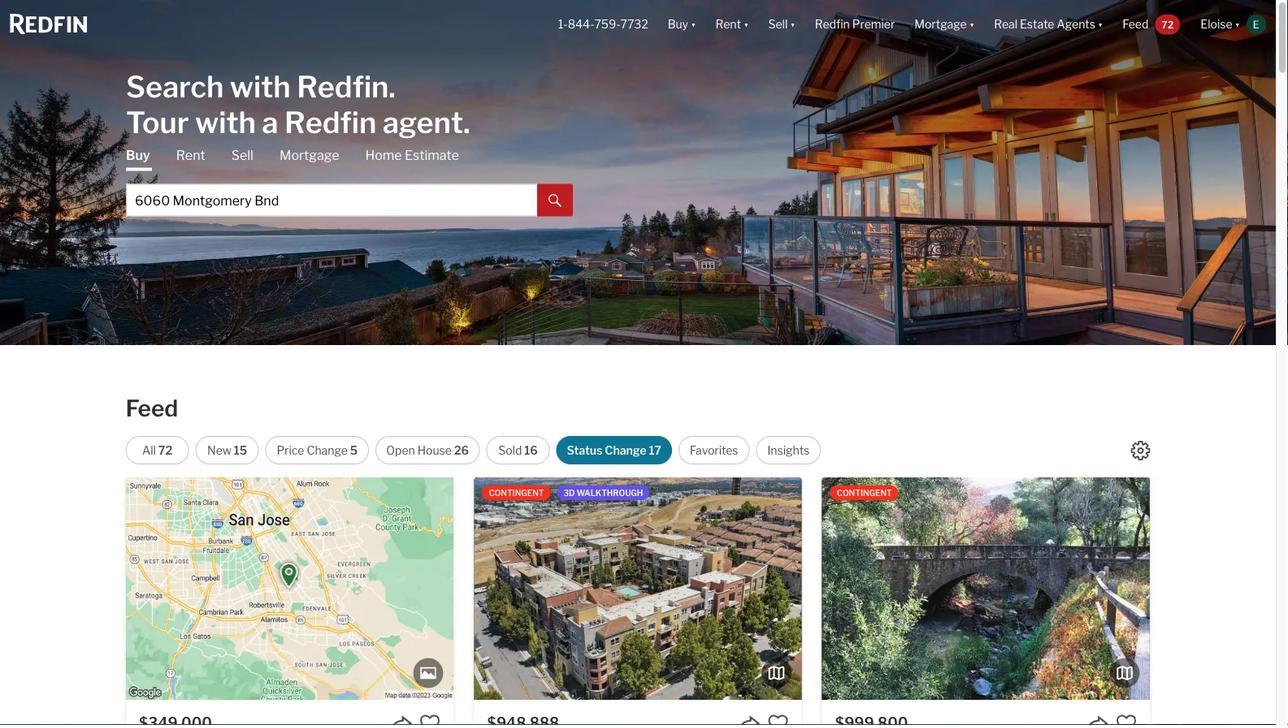 Task type: describe. For each thing, give the bounding box(es) containing it.
1-844-759-7732
[[558, 17, 648, 31]]

change for 17
[[605, 444, 647, 458]]

Open House radio
[[375, 436, 480, 465]]

user photo image
[[1247, 15, 1266, 34]]

buy ▾ button
[[668, 0, 696, 49]]

mortgage for mortgage ▾
[[915, 17, 967, 31]]

favorite button image
[[420, 714, 441, 726]]

Price Change radio
[[265, 436, 369, 465]]

rent link
[[176, 147, 205, 165]]

5
[[350, 444, 358, 458]]

agent.
[[383, 104, 470, 140]]

17
[[649, 444, 661, 458]]

City, Address, School, Agent, ZIP search field
[[126, 184, 537, 217]]

3d walkthrough
[[564, 488, 643, 498]]

walkthrough
[[577, 488, 643, 498]]

open house 26
[[386, 444, 469, 458]]

option group containing all
[[126, 436, 821, 465]]

Favorites radio
[[679, 436, 750, 465]]

▾ for mortgage ▾
[[969, 17, 975, 31]]

buy ▾
[[668, 17, 696, 31]]

real estate agents ▾
[[994, 17, 1103, 31]]

0 vertical spatial feed
[[1123, 17, 1149, 31]]

tour
[[126, 104, 189, 140]]

Status Change radio
[[556, 436, 672, 465]]

1 contingent from the left
[[489, 488, 544, 498]]

2 favorite button checkbox from the left
[[768, 714, 789, 726]]

buy for buy
[[126, 148, 150, 163]]

favorite button checkbox
[[1116, 714, 1137, 726]]

tab list containing buy
[[126, 147, 573, 217]]

all
[[142, 444, 156, 458]]

1 favorite button image from the left
[[768, 714, 789, 726]]

mortgage ▾ button
[[905, 0, 984, 49]]

▾ inside real estate agents ▾ link
[[1098, 17, 1103, 31]]

estate
[[1020, 17, 1055, 31]]

submit search image
[[549, 194, 562, 207]]

redfin premier button
[[805, 0, 905, 49]]

sell for sell ▾
[[768, 17, 788, 31]]

▾ for sell ▾
[[790, 17, 795, 31]]

home estimate
[[365, 148, 459, 163]]

a
[[262, 104, 278, 140]]

Sold radio
[[486, 436, 550, 465]]

real estate agents ▾ button
[[984, 0, 1113, 49]]

new
[[207, 444, 232, 458]]

home estimate link
[[365, 147, 459, 165]]

▾ for rent ▾
[[744, 17, 749, 31]]

all 72
[[142, 444, 172, 458]]

rent ▾ button
[[716, 0, 749, 49]]

insights
[[767, 444, 810, 458]]

844-
[[568, 17, 595, 31]]

▾ for buy ▾
[[691, 17, 696, 31]]

favorites
[[690, 444, 738, 458]]

3637 snell ave #412, san jose, ca 95136 image
[[126, 478, 454, 701]]

sold 16
[[498, 444, 538, 458]]

mortgage for mortgage
[[279, 148, 339, 163]]

rent ▾
[[716, 17, 749, 31]]

1-
[[558, 17, 568, 31]]

status change 17
[[567, 444, 661, 458]]



Task type: vqa. For each thing, say whether or not it's contained in the screenshot.
the Selling In element
no



Task type: locate. For each thing, give the bounding box(es) containing it.
redfin inside the search with redfin. tour with a redfin agent.
[[284, 104, 376, 140]]

mortgage up the city, address, school, agent, zip search box at left
[[279, 148, 339, 163]]

5 ▾ from the left
[[1098, 17, 1103, 31]]

search with redfin. tour with a redfin agent.
[[126, 69, 470, 140]]

sell right rent link
[[231, 148, 253, 163]]

option group
[[126, 436, 821, 465]]

1 vertical spatial redfin
[[284, 104, 376, 140]]

change inside option
[[605, 444, 647, 458]]

▾ inside rent ▾ dropdown button
[[744, 17, 749, 31]]

1 vertical spatial feed
[[126, 395, 178, 423]]

0 vertical spatial sell
[[768, 17, 788, 31]]

0 horizontal spatial redfin
[[284, 104, 376, 140]]

1 ▾ from the left
[[691, 17, 696, 31]]

buy for buy ▾
[[668, 17, 688, 31]]

1 horizontal spatial rent
[[716, 17, 741, 31]]

1 horizontal spatial contingent
[[837, 488, 892, 498]]

0 vertical spatial redfin
[[815, 17, 850, 31]]

0 horizontal spatial change
[[307, 444, 348, 458]]

buy right 7732
[[668, 17, 688, 31]]

mortgage inside mortgage ▾ dropdown button
[[915, 17, 967, 31]]

26
[[454, 444, 469, 458]]

6 ▾ from the left
[[1235, 17, 1240, 31]]

0 horizontal spatial rent
[[176, 148, 205, 163]]

0 horizontal spatial sell
[[231, 148, 253, 163]]

1 vertical spatial rent
[[176, 148, 205, 163]]

4 ▾ from the left
[[969, 17, 975, 31]]

feed right agents
[[1123, 17, 1149, 31]]

rent down tour
[[176, 148, 205, 163]]

1-844-759-7732 link
[[558, 17, 648, 31]]

house
[[418, 444, 452, 458]]

1 horizontal spatial mortgage
[[915, 17, 967, 31]]

buy
[[668, 17, 688, 31], [126, 148, 150, 163]]

eloise ▾
[[1201, 17, 1240, 31]]

▾
[[691, 17, 696, 31], [744, 17, 749, 31], [790, 17, 795, 31], [969, 17, 975, 31], [1098, 17, 1103, 31], [1235, 17, 1240, 31]]

redfin.
[[297, 69, 396, 104]]

change left 5
[[307, 444, 348, 458]]

redfin premier
[[815, 17, 895, 31]]

rent ▾ button
[[706, 0, 759, 49]]

sell for sell
[[231, 148, 253, 163]]

▾ right agents
[[1098, 17, 1103, 31]]

0 vertical spatial mortgage
[[915, 17, 967, 31]]

photo of 2988 grassina st #219, san jose, ca 95136 image
[[474, 478, 802, 701], [802, 478, 1129, 701]]

new 15
[[207, 444, 247, 458]]

change
[[307, 444, 348, 458], [605, 444, 647, 458]]

mortgage link
[[279, 147, 339, 165]]

1 horizontal spatial buy
[[668, 17, 688, 31]]

sell link
[[231, 147, 253, 165]]

1 horizontal spatial change
[[605, 444, 647, 458]]

0 horizontal spatial favorite button checkbox
[[420, 714, 441, 726]]

1 vertical spatial 72
[[158, 444, 172, 458]]

with
[[230, 69, 291, 104], [195, 104, 256, 140]]

2 ▾ from the left
[[744, 17, 749, 31]]

sell right rent ▾
[[768, 17, 788, 31]]

buy inside tab list
[[126, 148, 150, 163]]

▾ inside buy ▾ dropdown button
[[691, 17, 696, 31]]

0 vertical spatial buy
[[668, 17, 688, 31]]

search
[[126, 69, 224, 104]]

1 vertical spatial buy
[[126, 148, 150, 163]]

▾ right rent ▾
[[790, 17, 795, 31]]

redfin up mortgage link
[[284, 104, 376, 140]]

home
[[365, 148, 402, 163]]

759-
[[595, 17, 621, 31]]

3 ▾ from the left
[[790, 17, 795, 31]]

feed up all
[[126, 395, 178, 423]]

buy inside dropdown button
[[668, 17, 688, 31]]

1 horizontal spatial 72
[[1162, 18, 1174, 30]]

agents
[[1057, 17, 1096, 31]]

photo of 14840 corralitos ln, san jose, ca 95127 image
[[822, 478, 1150, 701], [1150, 478, 1288, 701]]

1 vertical spatial mortgage
[[279, 148, 339, 163]]

estimate
[[405, 148, 459, 163]]

change left 17
[[605, 444, 647, 458]]

rent for rent
[[176, 148, 205, 163]]

price
[[277, 444, 304, 458]]

Insights radio
[[756, 436, 821, 465]]

2 photo of 2988 grassina st #219, san jose, ca 95136 image from the left
[[802, 478, 1129, 701]]

redfin left premier
[[815, 17, 850, 31]]

favorite button checkbox
[[420, 714, 441, 726], [768, 714, 789, 726]]

sell inside dropdown button
[[768, 17, 788, 31]]

mortgage ▾
[[915, 17, 975, 31]]

sell inside tab list
[[231, 148, 253, 163]]

real
[[994, 17, 1018, 31]]

1 horizontal spatial feed
[[1123, 17, 1149, 31]]

▾ inside sell ▾ dropdown button
[[790, 17, 795, 31]]

▾ left the sell ▾ in the right of the page
[[744, 17, 749, 31]]

mortgage
[[915, 17, 967, 31], [279, 148, 339, 163]]

New radio
[[196, 436, 259, 465]]

rent for rent ▾
[[716, 17, 741, 31]]

0 horizontal spatial buy
[[126, 148, 150, 163]]

real estate agents ▾ link
[[994, 0, 1103, 49]]

0 horizontal spatial favorite button image
[[768, 714, 789, 726]]

3d
[[564, 488, 575, 498]]

▾ left real
[[969, 17, 975, 31]]

premier
[[852, 17, 895, 31]]

0 horizontal spatial mortgage
[[279, 148, 339, 163]]

rent
[[716, 17, 741, 31], [176, 148, 205, 163]]

All radio
[[126, 436, 189, 465]]

1 favorite button checkbox from the left
[[420, 714, 441, 726]]

contingent
[[489, 488, 544, 498], [837, 488, 892, 498]]

status
[[567, 444, 603, 458]]

2 contingent from the left
[[837, 488, 892, 498]]

▾ left rent ▾
[[691, 17, 696, 31]]

1 horizontal spatial favorite button image
[[1116, 714, 1137, 726]]

0 vertical spatial rent
[[716, 17, 741, 31]]

mortgage left real
[[915, 17, 967, 31]]

0 horizontal spatial feed
[[126, 395, 178, 423]]

sell ▾ button
[[768, 0, 795, 49]]

1 photo of 2988 grassina st #219, san jose, ca 95136 image from the left
[[474, 478, 802, 701]]

16
[[524, 444, 538, 458]]

redfin
[[815, 17, 850, 31], [284, 104, 376, 140]]

mortgage ▾ button
[[915, 0, 975, 49]]

▾ for eloise ▾
[[1235, 17, 1240, 31]]

0 horizontal spatial contingent
[[489, 488, 544, 498]]

1 horizontal spatial favorite button checkbox
[[768, 714, 789, 726]]

rent right buy ▾
[[716, 17, 741, 31]]

buy ▾ button
[[658, 0, 706, 49]]

1 photo of 14840 corralitos ln, san jose, ca 95127 image from the left
[[822, 478, 1150, 701]]

72
[[1162, 18, 1174, 30], [158, 444, 172, 458]]

72 right all
[[158, 444, 172, 458]]

tab list
[[126, 147, 573, 217]]

1 change from the left
[[307, 444, 348, 458]]

72 left eloise
[[1162, 18, 1174, 30]]

sell
[[768, 17, 788, 31], [231, 148, 253, 163]]

0 vertical spatial 72
[[1162, 18, 1174, 30]]

sell ▾ button
[[759, 0, 805, 49]]

1 horizontal spatial redfin
[[815, 17, 850, 31]]

favorite button image
[[768, 714, 789, 726], [1116, 714, 1137, 726]]

redfin inside button
[[815, 17, 850, 31]]

2 favorite button image from the left
[[1116, 714, 1137, 726]]

eloise
[[1201, 17, 1233, 31]]

sold
[[498, 444, 522, 458]]

open
[[386, 444, 415, 458]]

7732
[[621, 17, 648, 31]]

0 horizontal spatial 72
[[158, 444, 172, 458]]

1 vertical spatial sell
[[231, 148, 253, 163]]

15
[[234, 444, 247, 458]]

sell ▾
[[768, 17, 795, 31]]

2 change from the left
[[605, 444, 647, 458]]

72 inside all radio
[[158, 444, 172, 458]]

buy link
[[126, 147, 150, 171]]

2 photo of 14840 corralitos ln, san jose, ca 95127 image from the left
[[1150, 478, 1288, 701]]

1 horizontal spatial sell
[[768, 17, 788, 31]]

▾ left user photo
[[1235, 17, 1240, 31]]

feed
[[1123, 17, 1149, 31], [126, 395, 178, 423]]

▾ inside mortgage ▾ dropdown button
[[969, 17, 975, 31]]

buy down tour
[[126, 148, 150, 163]]

change inside radio
[[307, 444, 348, 458]]

change for 5
[[307, 444, 348, 458]]

rent inside dropdown button
[[716, 17, 741, 31]]

price change 5
[[277, 444, 358, 458]]



